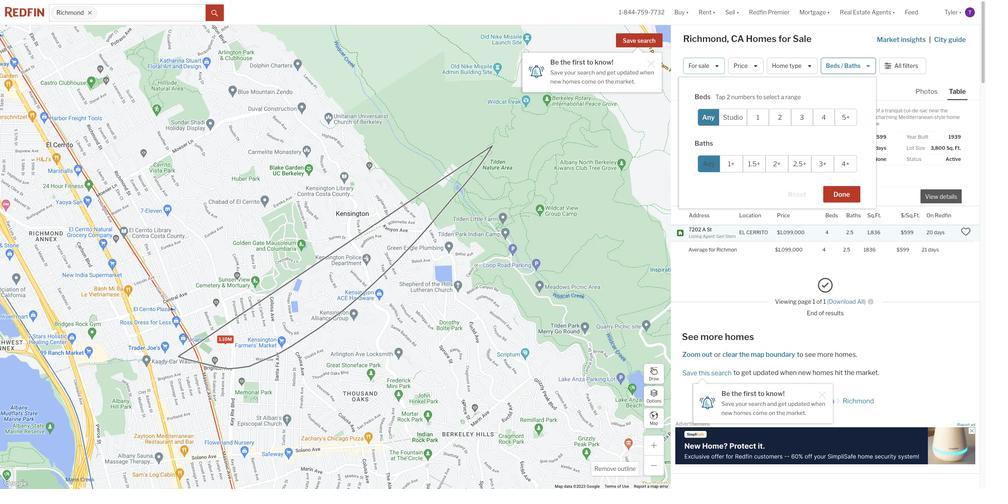 Task type: vqa. For each thing, say whether or not it's contained in the screenshot.


Task type: locate. For each thing, give the bounding box(es) containing it.
your for the top be the first to know! dialog
[[565, 69, 577, 76]]

real
[[840, 9, 852, 16]]

1 horizontal spatial be
[[722, 390, 731, 398]]

2 horizontal spatial updated
[[789, 401, 810, 408]]

1 horizontal spatial 2
[[779, 114, 783, 121]]

0 horizontal spatial 1,836
[[805, 182, 822, 190]]

rent ▾ button
[[699, 0, 716, 25]]

1 vertical spatial ft.
[[815, 190, 820, 196]]

save
[[623, 37, 637, 44], [551, 69, 564, 76], [683, 370, 698, 378], [722, 401, 735, 408]]

and
[[597, 69, 606, 76], [768, 401, 778, 408]]

2 checkbox
[[770, 109, 792, 126]]

dialog containing beds
[[679, 78, 877, 209]]

0 vertical spatial price
[[734, 62, 748, 69]]

first for the top be the first to know! dialog
[[573, 59, 586, 66]]

2
[[727, 94, 731, 101], [779, 114, 783, 121]]

buy ▾ button
[[675, 0, 689, 25]]

price button down richmond, ca homes for sale
[[729, 58, 764, 74]]

$599 down "$/sq.ft." button
[[902, 230, 914, 236]]

1 vertical spatial when
[[781, 369, 797, 377]]

0 vertical spatial updated
[[617, 69, 639, 76]]

3 ▾ from the left
[[737, 9, 740, 16]]

2 vertical spatial days
[[929, 247, 940, 253]]

option group
[[698, 109, 858, 126], [698, 155, 858, 173]]

▾ right tyler
[[960, 9, 962, 16]]

4 ▾ from the left
[[828, 9, 831, 16]]

updated down the zoom out or clear the map boundary to see more homes.
[[754, 369, 779, 377]]

1 ▾ from the left
[[687, 9, 689, 16]]

map left data
[[555, 485, 563, 490]]

7202
[[689, 227, 702, 233]]

1,836 up reset
[[805, 182, 822, 190]]

▾ right rent
[[713, 9, 716, 16]]

beds left baths button
[[826, 212, 839, 219]]

4 checkbox
[[814, 109, 836, 126]]

1 vertical spatial map
[[555, 485, 563, 490]]

updated down save search
[[617, 69, 639, 76]]

a inside nestled at the end of a tranquil cul-de-sac near the albany border, this charming mediterranean-style home exudes vintag...
[[882, 108, 885, 114]]

2 horizontal spatial redfin
[[936, 212, 952, 219]]

0 horizontal spatial be the first to know! dialog
[[523, 48, 662, 92]]

1 vertical spatial 20 days
[[927, 230, 945, 236]]

a for of
[[882, 108, 885, 114]]

7732
[[651, 9, 665, 16]]

1 vertical spatial get
[[742, 369, 752, 377]]

0 vertical spatial favorite this home image
[[832, 192, 842, 202]]

baths
[[845, 62, 861, 69], [695, 140, 714, 148], [787, 190, 800, 196], [847, 212, 862, 219]]

favorite this home image
[[832, 192, 842, 202], [962, 227, 972, 237]]

2 vertical spatial when
[[812, 401, 826, 408]]

None search field
[[97, 5, 206, 21]]

0 vertical spatial 4
[[822, 114, 827, 121]]

▾ for buy ▾
[[687, 9, 689, 16]]

map left "boundary"
[[751, 351, 765, 359]]

2+
[[774, 160, 781, 168]]

1 vertical spatial sq.
[[807, 190, 814, 196]]

0 horizontal spatial when
[[640, 69, 655, 76]]

be the first to know! dialog
[[523, 48, 662, 92], [694, 380, 833, 424]]

richmond
[[56, 9, 84, 16], [843, 398, 875, 406]]

be
[[551, 59, 559, 66], [722, 390, 731, 398]]

redfin left premier
[[750, 9, 767, 16]]

favorite button checkbox
[[810, 103, 824, 117]]

favorite button image
[[810, 103, 824, 117]]

1 horizontal spatial sq.
[[947, 145, 955, 151]]

3,800 sq. ft.
[[931, 145, 962, 151]]

report left ad
[[958, 423, 970, 428]]

4 for 1836
[[823, 247, 826, 253]]

beds left the '/'
[[827, 62, 841, 69]]

1 vertical spatial first
[[744, 390, 757, 398]]

richmond,
[[684, 33, 730, 44]]

ft. down 1939
[[956, 145, 962, 151]]

1 horizontal spatial price button
[[778, 207, 791, 225]]

hit
[[836, 369, 844, 377]]

buy
[[675, 9, 685, 16]]

2.5 down baths button
[[847, 230, 854, 236]]

1 vertical spatial $1,099,000
[[776, 247, 803, 253]]

more
[[868, 121, 880, 127]]

1 vertical spatial option group
[[698, 155, 858, 173]]

be for the bottom be the first to know! dialog
[[722, 390, 731, 398]]

price button
[[729, 58, 764, 74], [778, 207, 791, 225]]

2.5+ radio
[[789, 155, 812, 173]]

▾ for mortgage ▾
[[828, 9, 831, 16]]

report for report ad
[[958, 423, 970, 428]]

1836
[[864, 247, 876, 253]]

▾ right 'mortgage' at right top
[[828, 9, 831, 16]]

remove outline
[[595, 466, 636, 473]]

2.5 left 1836
[[844, 247, 851, 253]]

price inside button
[[734, 62, 748, 69]]

4
[[822, 114, 827, 121], [826, 230, 829, 236], [823, 247, 826, 253]]

geri
[[717, 234, 725, 239]]

1 vertical spatial any
[[703, 160, 716, 168]]

address
[[689, 212, 710, 219]]

1 horizontal spatial redfin
[[777, 398, 798, 406]]

boundary
[[766, 351, 796, 359]]

sq.ft. button
[[868, 207, 882, 225]]

2.5 for 1836
[[844, 247, 851, 253]]

any left studio on the top of page
[[703, 114, 715, 121]]

1 right page on the bottom right of page
[[813, 299, 816, 306]]

richmond, ca homes for sale
[[684, 33, 812, 44]]

redfin for redfin
[[777, 398, 798, 406]]

market.
[[616, 78, 636, 85], [857, 369, 880, 377], [787, 410, 807, 417]]

for down agent:
[[709, 247, 716, 253]]

1 vertical spatial redfin
[[936, 212, 952, 219]]

map region
[[0, 14, 693, 490]]

be the first to know!
[[551, 59, 614, 66], [722, 390, 785, 398]]

buy ▾
[[675, 9, 689, 16]]

1 horizontal spatial on
[[769, 410, 776, 417]]

20 days up none
[[868, 145, 887, 151]]

0 vertical spatial first
[[573, 59, 586, 66]]

5 ▾ from the left
[[893, 9, 896, 16]]

average
[[689, 247, 708, 253]]

5+ checkbox
[[836, 109, 858, 126]]

none
[[874, 156, 887, 162]]

3,800
[[931, 145, 946, 151]]

use
[[623, 485, 630, 490]]

status
[[907, 156, 922, 162]]

Studio checkbox
[[720, 109, 748, 126]]

baths right the '/'
[[845, 62, 861, 69]]

beds for "beds" button
[[826, 212, 839, 219]]

2.5 for 1,836
[[847, 230, 854, 236]]

0 vertical spatial beds
[[827, 62, 841, 69]]

advertisement
[[676, 421, 710, 428]]

0 vertical spatial richmond
[[56, 9, 84, 16]]

▾ right buy
[[687, 9, 689, 16]]

Any radio
[[698, 155, 721, 173]]

1 vertical spatial favorite this home image
[[962, 227, 972, 237]]

beds left tap at the right
[[695, 93, 711, 101]]

sq. right reset
[[807, 190, 814, 196]]

map
[[751, 351, 765, 359], [651, 485, 659, 490]]

your
[[565, 69, 577, 76], [736, 401, 748, 408]]

$599 down more link
[[874, 134, 887, 140]]

2 ▾ from the left
[[713, 9, 716, 16]]

more up out
[[701, 332, 724, 343]]

save your search and get updated when new homes come on the market. for the bottom be the first to know! dialog
[[722, 401, 826, 417]]

▾ for rent ▾
[[713, 9, 716, 16]]

beds for beds / baths
[[827, 62, 841, 69]]

search
[[638, 37, 656, 44], [578, 69, 595, 76], [712, 370, 732, 378], [749, 401, 767, 408]]

0 vertical spatial come
[[582, 78, 597, 85]]

0 vertical spatial your
[[565, 69, 577, 76]]

1 vertical spatial 4
[[826, 230, 829, 236]]

beds inside dialog
[[695, 93, 711, 101]]

0 vertical spatial save your search and get updated when new homes come on the market.
[[551, 69, 655, 85]]

search inside save search button
[[638, 37, 656, 44]]

ad
[[972, 423, 976, 428]]

1 vertical spatial for
[[709, 247, 716, 253]]

2 vertical spatial redfin
[[777, 398, 798, 406]]

user photo image
[[966, 7, 976, 17]]

redfin right on
[[936, 212, 952, 219]]

2 vertical spatial beds
[[826, 212, 839, 219]]

0 vertical spatial more
[[701, 332, 724, 343]]

0 horizontal spatial first
[[573, 59, 586, 66]]

ft. for 3,800
[[956, 145, 962, 151]]

1 vertical spatial $599
[[902, 230, 914, 236]]

agent:
[[703, 234, 716, 239]]

results
[[826, 310, 844, 317]]

0 horizontal spatial map
[[651, 485, 659, 490]]

numbers
[[732, 94, 756, 101]]

0 vertical spatial get
[[607, 69, 616, 76]]

first for the bottom be the first to know! dialog
[[744, 390, 757, 398]]

view
[[926, 194, 939, 201]]

dialog
[[679, 78, 877, 209]]

1 horizontal spatial this
[[867, 114, 875, 120]]

when down save search
[[640, 69, 655, 76]]

0 horizontal spatial 20 days
[[868, 145, 887, 151]]

of
[[876, 108, 881, 114], [817, 299, 823, 306], [819, 310, 825, 317], [618, 485, 622, 490]]

when for the bottom be the first to know! dialog
[[812, 401, 826, 408]]

$1,099,000
[[778, 230, 805, 236], [776, 247, 803, 253]]

end
[[866, 108, 875, 114]]

draw
[[649, 377, 659, 382]]

know! for the bottom be the first to know! dialog
[[766, 390, 785, 398]]

nestled
[[833, 108, 851, 114]]

▾ right agents
[[893, 9, 896, 16]]

20
[[868, 145, 875, 151], [927, 230, 934, 236]]

0 vertical spatial $1,099,000
[[778, 230, 805, 236]]

this down out
[[699, 370, 710, 378]]

1 vertical spatial come
[[753, 410, 768, 417]]

0 vertical spatial redfin
[[750, 9, 767, 16]]

a inside dialog
[[782, 94, 785, 101]]

when down "boundary"
[[781, 369, 797, 377]]

2 horizontal spatial 1
[[824, 299, 827, 306]]

$599 left 21
[[897, 247, 910, 253]]

sq. up active
[[947, 145, 955, 151]]

759-
[[638, 9, 651, 16]]

Any checkbox
[[698, 109, 720, 126]]

1 horizontal spatial save your search and get updated when new homes come on the market.
[[722, 401, 826, 417]]

any for studio
[[703, 114, 715, 121]]

report inside button
[[958, 423, 970, 428]]

beds inside button
[[827, 62, 841, 69]]

when right "redfin" link
[[812, 401, 826, 408]]

any left 1+ option
[[703, 160, 716, 168]]

4 for 1,836
[[826, 230, 829, 236]]

2 down the select
[[779, 114, 783, 121]]

updated for the bottom be the first to know! dialog
[[789, 401, 810, 408]]

1,836 for 1,836 sq. ft.
[[805, 182, 822, 190]]

20 days down on redfin button
[[927, 230, 945, 236]]

real estate agents ▾ link
[[840, 0, 896, 25]]

1 down tap 2 numbers to select a range
[[757, 114, 760, 121]]

days up none
[[876, 145, 887, 151]]

1 vertical spatial be
[[722, 390, 731, 398]]

a left error
[[648, 485, 650, 490]]

a left range
[[782, 94, 785, 101]]

previous button image
[[692, 147, 700, 155]]

1 up "end of results"
[[824, 299, 827, 306]]

days for 1,836
[[935, 230, 945, 236]]

any for 1+
[[703, 160, 716, 168]]

border,
[[850, 114, 866, 120]]

a up "charming"
[[882, 108, 885, 114]]

0 horizontal spatial your
[[565, 69, 577, 76]]

1 horizontal spatial new
[[722, 410, 733, 417]]

1 horizontal spatial 20
[[927, 230, 934, 236]]

1 vertical spatial know!
[[766, 390, 785, 398]]

2 right tap at the right
[[727, 94, 731, 101]]

save your search and get updated when new homes come on the market. for the top be the first to know! dialog
[[551, 69, 655, 85]]

sale
[[699, 62, 710, 69]]

ad region
[[676, 428, 976, 465]]

1 vertical spatial be the first to know! dialog
[[694, 380, 833, 424]]

ft.
[[956, 145, 962, 151], [815, 190, 820, 196]]

1,836 down sq.ft. button
[[868, 230, 881, 236]]

1 horizontal spatial and
[[768, 401, 778, 408]]

first
[[573, 59, 586, 66], [744, 390, 757, 398]]

2 vertical spatial updated
[[789, 401, 810, 408]]

beds
[[827, 62, 841, 69], [695, 93, 711, 101], [826, 212, 839, 219]]

1 vertical spatial market.
[[857, 369, 880, 377]]

1 horizontal spatial favorite this home image
[[962, 227, 972, 237]]

map left error
[[651, 485, 659, 490]]

0 horizontal spatial be the first to know!
[[551, 59, 614, 66]]

map
[[650, 421, 659, 426], [555, 485, 563, 490]]

home type
[[773, 62, 802, 69]]

days down on redfin button
[[935, 230, 945, 236]]

1 horizontal spatial get
[[742, 369, 752, 377]]

report right use
[[634, 485, 647, 490]]

baths up any option
[[695, 140, 714, 148]]

clear the map boundary button
[[723, 351, 796, 359]]

days right 21
[[929, 247, 940, 253]]

1 horizontal spatial when
[[781, 369, 797, 377]]

1 vertical spatial be the first to know!
[[722, 390, 785, 398]]

sq. inside 1,836 sq. ft.
[[807, 190, 814, 196]]

1 vertical spatial 2.5
[[844, 247, 851, 253]]

0 horizontal spatial this
[[699, 370, 710, 378]]

ft. right reset
[[815, 190, 820, 196]]

0 vertical spatial know!
[[595, 59, 614, 66]]

1 horizontal spatial first
[[744, 390, 757, 398]]

price down reset
[[778, 212, 791, 219]]

0 vertical spatial 1,836
[[805, 182, 822, 190]]

844-
[[624, 9, 638, 16]]

for
[[689, 62, 698, 69]]

location button
[[740, 207, 762, 225]]

updated down 'to get updated when new homes hit the market.' in the right of the page
[[789, 401, 810, 408]]

2 vertical spatial 4
[[823, 247, 826, 253]]

0 vertical spatial sq.
[[947, 145, 955, 151]]

1 horizontal spatial your
[[736, 401, 748, 408]]

6 ▾ from the left
[[960, 9, 962, 16]]

2+ radio
[[766, 155, 789, 173]]

days for 1836
[[929, 247, 940, 253]]

20 up 21 days
[[927, 230, 934, 236]]

sell ▾ button
[[721, 0, 745, 25]]

0 horizontal spatial updated
[[617, 69, 639, 76]]

remove richmond image
[[88, 10, 93, 15]]

el
[[740, 230, 746, 236]]

1 vertical spatial more
[[818, 351, 834, 359]]

ft. inside 1,836 sq. ft.
[[815, 190, 820, 196]]

$599 for 1,836
[[902, 230, 914, 236]]

richmond down hit
[[843, 398, 875, 406]]

home
[[947, 114, 961, 120]]

price down ca
[[734, 62, 748, 69]]

2.5
[[847, 230, 854, 236], [844, 247, 851, 253]]

for left sale
[[779, 33, 792, 44]]

of inside nestled at the end of a tranquil cul-de-sac near the albany border, this charming mediterranean-style home exudes vintag...
[[876, 108, 881, 114]]

stern
[[726, 234, 736, 239]]

this down end
[[867, 114, 875, 120]]

0 vertical spatial option group
[[698, 109, 858, 126]]

sell ▾
[[726, 9, 740, 16]]

viewing
[[776, 299, 797, 306]]

map inside button
[[650, 421, 659, 426]]

0 vertical spatial market.
[[616, 78, 636, 85]]

sq. for 1,836
[[807, 190, 814, 196]]

0 horizontal spatial price
[[734, 62, 748, 69]]

1+ radio
[[720, 155, 743, 173]]

1 horizontal spatial ft.
[[956, 145, 962, 151]]

photo of 7202 a st, el cerrito, ca 94530 image
[[684, 101, 826, 206]]

richmond link
[[843, 398, 875, 406]]

redfin inside "button"
[[750, 9, 767, 16]]

address button
[[689, 207, 710, 225]]

3
[[800, 114, 805, 121]]

0 horizontal spatial on
[[598, 78, 605, 85]]

a
[[782, 94, 785, 101], [882, 108, 885, 114], [648, 485, 650, 490]]

0 horizontal spatial a
[[648, 485, 650, 490]]

when for the top be the first to know! dialog
[[640, 69, 655, 76]]

0 vertical spatial this
[[867, 114, 875, 120]]

0 vertical spatial $599
[[874, 134, 887, 140]]

tranquil
[[886, 108, 903, 114]]

1 horizontal spatial 1,836
[[868, 230, 881, 236]]

tap
[[716, 94, 726, 101]]

2 horizontal spatial get
[[779, 401, 787, 408]]

1 vertical spatial your
[[736, 401, 748, 408]]

20 up none
[[868, 145, 875, 151]]

terms
[[605, 485, 617, 490]]

charming
[[876, 114, 898, 120]]

sq.ft.
[[868, 212, 882, 219]]

0 vertical spatial when
[[640, 69, 655, 76]]

▾ right sell
[[737, 9, 740, 16]]

baths down "x-out this home" image
[[847, 212, 862, 219]]

3+ radio
[[812, 155, 835, 173]]

all filters button
[[880, 58, 927, 74]]

x-out this home image
[[848, 192, 858, 202]]

to
[[587, 59, 594, 66], [757, 94, 763, 101], [798, 351, 804, 359], [734, 369, 740, 377], [759, 390, 765, 398]]

more right see
[[818, 351, 834, 359]]

range
[[786, 94, 801, 101]]

0 horizontal spatial and
[[597, 69, 606, 76]]

map down options
[[650, 421, 659, 426]]

redfin left california
[[777, 398, 798, 406]]

price button down reset
[[778, 207, 791, 225]]

1 vertical spatial a
[[882, 108, 885, 114]]

richmond left "remove richmond" image
[[56, 9, 84, 16]]



Task type: describe. For each thing, give the bounding box(es) containing it.
1 horizontal spatial come
[[753, 410, 768, 417]]

on
[[927, 212, 934, 219]]

2 vertical spatial market.
[[787, 410, 807, 417]]

$/sq.ft. button
[[902, 207, 921, 225]]

zoom out or clear the map boundary to see more homes.
[[683, 351, 858, 359]]

on redfin
[[927, 212, 952, 219]]

table button
[[948, 87, 968, 100]]

1 vertical spatial price
[[778, 212, 791, 219]]

1 vertical spatial map
[[651, 485, 659, 490]]

beds / baths button
[[821, 58, 877, 74]]

reset button
[[778, 186, 817, 203]]

1 vertical spatial new
[[799, 369, 812, 377]]

1 horizontal spatial for
[[779, 33, 792, 44]]

options
[[647, 399, 662, 404]]

google image
[[2, 479, 29, 490]]

2 option group from the top
[[698, 155, 858, 173]]

map for map
[[650, 421, 659, 426]]

ft. for 1,836
[[815, 190, 820, 196]]

near
[[930, 108, 940, 114]]

4 inside option
[[822, 114, 827, 121]]

submit search image
[[212, 10, 218, 16]]

0 horizontal spatial come
[[582, 78, 597, 85]]

1.10m
[[219, 337, 232, 343]]

$1,099,000 for 1836
[[776, 247, 803, 253]]

city guide link
[[935, 35, 968, 45]]

map button
[[644, 409, 665, 429]]

7202 a st link
[[689, 227, 732, 233]]

1.5+ radio
[[743, 155, 766, 173]]

page
[[799, 299, 812, 306]]

lot
[[907, 145, 915, 151]]

2 horizontal spatial market.
[[857, 369, 880, 377]]

report for report a map error
[[634, 485, 647, 490]]

see
[[682, 332, 699, 343]]

tyler ▾
[[945, 9, 962, 16]]

report a map error
[[634, 485, 669, 490]]

done button
[[824, 186, 861, 203]]

done
[[834, 191, 851, 199]]

beds button
[[826, 207, 839, 225]]

0 vertical spatial be the first to know! dialog
[[523, 48, 662, 92]]

0 vertical spatial be the first to know!
[[551, 59, 614, 66]]

0 horizontal spatial new
[[551, 78, 562, 85]]

zoom
[[683, 351, 701, 359]]

google
[[587, 485, 600, 490]]

your for the bottom be the first to know! dialog
[[736, 401, 748, 408]]

de-
[[913, 108, 921, 114]]

on redfin button
[[927, 207, 952, 225]]

a for select
[[782, 94, 785, 101]]

mortgage ▾ button
[[795, 0, 836, 25]]

save inside button
[[623, 37, 637, 44]]

redfin for redfin premier
[[750, 9, 767, 16]]

on for the bottom be the first to know! dialog
[[769, 410, 776, 417]]

2 vertical spatial new
[[722, 410, 733, 417]]

report ad
[[958, 423, 976, 428]]

to get updated when new homes hit the market.
[[733, 369, 880, 377]]

0 horizontal spatial market.
[[616, 78, 636, 85]]

vintag...
[[850, 121, 868, 127]]

1 horizontal spatial richmond
[[843, 398, 875, 406]]

tyler
[[945, 9, 959, 16]]

nestled at the end of a tranquil cul-de-sac near the albany border, this charming mediterranean-style home exudes vintag...
[[833, 108, 961, 127]]

updated for the top be the first to know! dialog
[[617, 69, 639, 76]]

3 checkbox
[[792, 109, 814, 126]]

1 vertical spatial 20
[[927, 230, 934, 236]]

this inside nestled at the end of a tranquil cul-de-sac near the albany border, this charming mediterranean-style home exudes vintag...
[[867, 114, 875, 120]]

0 vertical spatial and
[[597, 69, 606, 76]]

buy ▾ button
[[670, 0, 694, 25]]

sac
[[921, 108, 929, 114]]

feed
[[906, 9, 919, 16]]

1-844-759-7732 link
[[619, 9, 665, 16]]

map for map data ©2023 google
[[555, 485, 563, 490]]

1,836 for 1,836
[[868, 230, 881, 236]]

save this search
[[683, 370, 732, 378]]

cerrito
[[747, 230, 769, 236]]

on for the top be the first to know! dialog
[[598, 78, 605, 85]]

1 inside 1 checkbox
[[757, 114, 760, 121]]

options button
[[644, 386, 665, 407]]

(download
[[828, 299, 857, 306]]

clear
[[723, 351, 738, 359]]

0 vertical spatial days
[[876, 145, 887, 151]]

know! for the top be the first to know! dialog
[[595, 59, 614, 66]]

2.5+
[[794, 160, 807, 168]]

0 horizontal spatial more
[[701, 332, 724, 343]]

save this search button
[[682, 370, 733, 378]]

1 checkbox
[[748, 109, 770, 126]]

outline
[[618, 466, 636, 473]]

terms of use link
[[605, 485, 630, 490]]

built
[[919, 134, 929, 140]]

▾ for sell ▾
[[737, 9, 740, 16]]

richmond:
[[717, 247, 742, 253]]

1 vertical spatial updated
[[754, 369, 779, 377]]

baths inside dialog
[[695, 140, 714, 148]]

1 horizontal spatial map
[[751, 351, 765, 359]]

homes.
[[836, 351, 858, 359]]

active
[[946, 156, 962, 162]]

zoom out button
[[682, 351, 713, 359]]

1 vertical spatial this
[[699, 370, 710, 378]]

insights
[[902, 36, 927, 44]]

map data ©2023 google
[[555, 485, 600, 490]]

1 horizontal spatial 1
[[813, 299, 816, 306]]

0 horizontal spatial get
[[607, 69, 616, 76]]

report ad button
[[958, 423, 976, 429]]

all filters
[[895, 62, 919, 69]]

listing
[[689, 234, 702, 239]]

sq. for 3,800
[[947, 145, 955, 151]]

out
[[702, 351, 713, 359]]

view details
[[926, 194, 958, 201]]

sell ▾ button
[[726, 0, 740, 25]]

lot size
[[907, 145, 926, 151]]

1 vertical spatial and
[[768, 401, 778, 408]]

mortgage
[[800, 9, 827, 16]]

$/sq.ft.
[[902, 212, 921, 219]]

be for the top be the first to know! dialog
[[551, 59, 559, 66]]

©2023
[[574, 485, 586, 490]]

end
[[808, 310, 818, 317]]

baths inside button
[[845, 62, 861, 69]]

hoa
[[833, 156, 843, 162]]

0 horizontal spatial price button
[[729, 58, 764, 74]]

baths left 1,836 sq. ft.
[[787, 190, 800, 196]]

|
[[930, 36, 932, 44]]

0 horizontal spatial 2
[[727, 94, 731, 101]]

▾ for tyler ▾
[[960, 9, 962, 16]]

21 days
[[922, 247, 940, 253]]

feed button
[[901, 0, 940, 25]]

0 horizontal spatial 20
[[868, 145, 875, 151]]

for sale button
[[684, 58, 726, 74]]

redfin link
[[777, 398, 798, 406]]

4+ radio
[[835, 155, 858, 173]]

exudes
[[833, 121, 849, 127]]

viewing page 1 of 1 (download all)
[[776, 299, 866, 306]]

$599 for 1836
[[897, 247, 910, 253]]

$1,099,000 for 1,836
[[778, 230, 805, 236]]

redfin inside button
[[936, 212, 952, 219]]

remove outline button
[[592, 463, 639, 477]]

st
[[707, 227, 712, 233]]

1-844-759-7732
[[619, 9, 665, 16]]

premier
[[769, 9, 790, 16]]

2 inside checkbox
[[779, 114, 783, 121]]

0 horizontal spatial favorite this home image
[[832, 192, 842, 202]]

2 vertical spatial get
[[779, 401, 787, 408]]

california link
[[806, 398, 835, 406]]

more link
[[868, 121, 880, 127]]

albany
[[833, 114, 849, 120]]

year built
[[907, 134, 929, 140]]

all
[[895, 62, 902, 69]]

1 option group from the top
[[698, 109, 858, 126]]

or
[[715, 351, 721, 359]]

1 horizontal spatial more
[[818, 351, 834, 359]]



